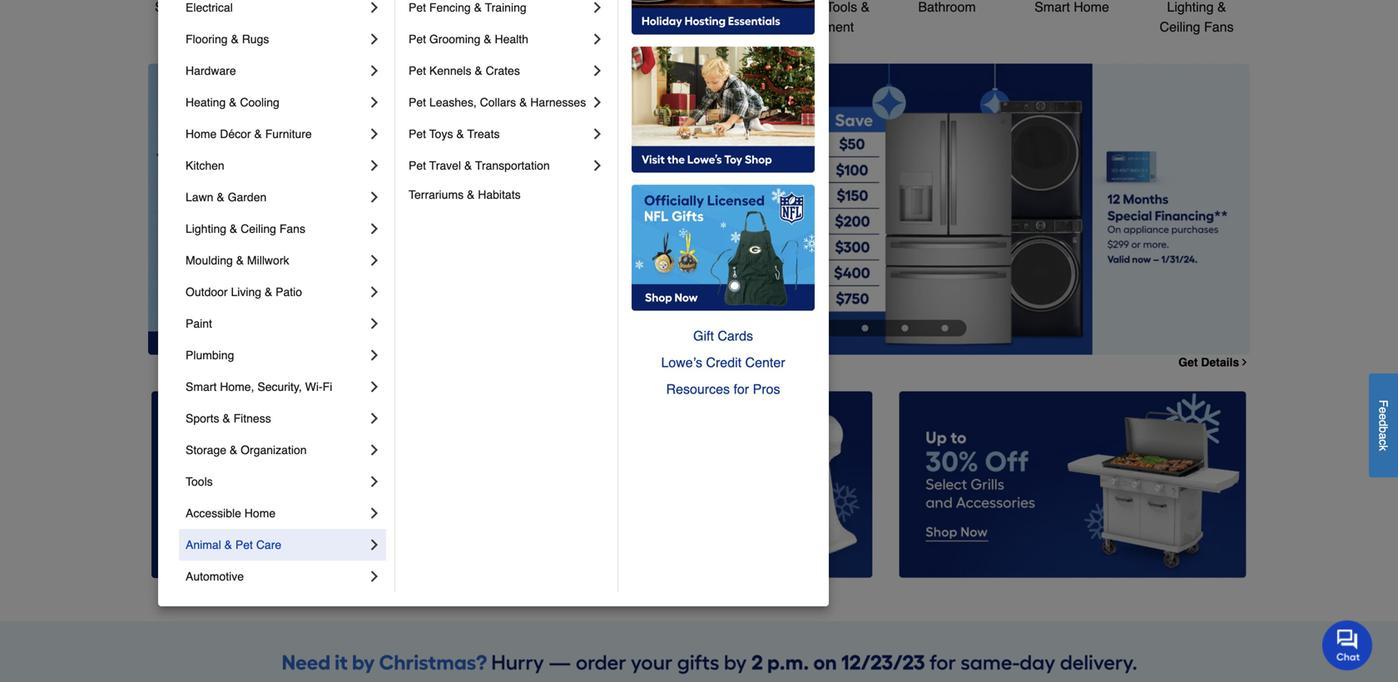 Task type: describe. For each thing, give the bounding box(es) containing it.
scroll to item #4 image
[[885, 325, 925, 332]]

pros
[[753, 382, 780, 397]]

get details link
[[1179, 356, 1250, 369]]

fi
[[323, 380, 332, 394]]

k
[[1377, 446, 1391, 451]]

officially licensed n f l gifts. shop now. image
[[632, 185, 815, 311]]

pet fencing & training link
[[409, 0, 589, 23]]

chevron right image for home décor & furniture
[[366, 126, 383, 142]]

lowe's credit center
[[661, 355, 786, 370]]

chevron right image for pet leashes, collars & harnesses
[[589, 94, 606, 111]]

center
[[746, 355, 786, 370]]

organization
[[241, 444, 307, 457]]

visit the lowe's toy shop. image
[[632, 47, 815, 173]]

outdoor for outdoor living & patio
[[186, 286, 228, 299]]

lawn & garden link
[[186, 181, 366, 213]]

flooring & rugs
[[186, 32, 269, 46]]

flooring
[[186, 32, 228, 46]]

animal & pet care link
[[186, 529, 366, 561]]

accessible home
[[186, 507, 276, 520]]

terrariums & habitats link
[[409, 181, 606, 208]]

gift cards link
[[632, 323, 815, 350]]

security,
[[258, 380, 302, 394]]

rugs
[[242, 32, 269, 46]]

outdoor for outdoor tools & equipment
[[775, 0, 823, 15]]

2 e from the top
[[1377, 414, 1391, 420]]

f e e d b a c k button
[[1369, 374, 1399, 478]]

gift cards
[[693, 328, 753, 344]]

up to 30 percent off select grills and accessories. image
[[900, 392, 1247, 579]]

home,
[[220, 380, 254, 394]]

chevron right image for lawn & garden
[[366, 189, 383, 206]]

collars
[[480, 96, 516, 109]]

wi-
[[305, 380, 323, 394]]

chevron right image for pet grooming & health
[[589, 31, 606, 47]]

scroll to item #2 image
[[805, 325, 845, 332]]

automotive
[[186, 570, 244, 584]]

sports & fitness link
[[186, 403, 366, 435]]

cooling
[[240, 96, 280, 109]]

toys
[[429, 127, 453, 141]]

fitness
[[234, 412, 271, 425]]

& inside "link"
[[231, 32, 239, 46]]

accessible home link
[[186, 498, 366, 529]]

heating & cooling link
[[186, 87, 366, 118]]

electrical link
[[186, 0, 366, 23]]

pet kennels & crates link
[[409, 55, 589, 87]]

gift
[[693, 328, 714, 344]]

pet for pet leashes, collars & harnesses
[[409, 96, 426, 109]]

christmas decorations link
[[523, 0, 623, 37]]

credit
[[706, 355, 742, 370]]

paint link
[[186, 308, 366, 340]]

pet leashes, collars & harnesses
[[409, 96, 586, 109]]

holiday hosting essentials. image
[[632, 0, 815, 35]]

millwork
[[247, 254, 289, 267]]

health
[[495, 32, 529, 46]]

pet for pet travel & transportation
[[409, 159, 426, 172]]

pet travel & transportation link
[[409, 150, 589, 181]]

chevron right image for flooring & rugs
[[366, 31, 383, 47]]

patio
[[276, 286, 302, 299]]

0 vertical spatial home
[[186, 127, 217, 141]]

chevron right image for hardware
[[366, 62, 383, 79]]

chevron right image for pet fencing & training
[[589, 0, 606, 16]]

terrariums
[[409, 188, 464, 201]]

details
[[1202, 356, 1240, 369]]

1 vertical spatial tools
[[186, 475, 213, 489]]

1 horizontal spatial home
[[245, 507, 276, 520]]

arrow right image
[[1220, 209, 1236, 226]]

chevron right image for pet kennels & crates
[[589, 62, 606, 79]]

chevron right image for automotive
[[366, 569, 383, 585]]

a
[[1377, 433, 1391, 440]]

for
[[734, 382, 749, 397]]

pet travel & transportation
[[409, 159, 550, 172]]

chevron right image for heating & cooling
[[366, 94, 383, 111]]

paint
[[186, 317, 212, 331]]

pet for pet grooming & health
[[409, 32, 426, 46]]

pet for pet toys & treats
[[409, 127, 426, 141]]

lowe's credit center link
[[632, 350, 815, 376]]

& inside lighting & ceiling fans
[[1218, 0, 1227, 15]]

1 vertical spatial ceiling
[[241, 222, 276, 236]]

hardware
[[186, 64, 236, 77]]

terrariums & habitats
[[409, 188, 521, 201]]

chevron right image for smart home, security, wi-fi
[[366, 379, 383, 395]]

christmas decorations
[[537, 0, 608, 35]]

chat invite button image
[[1323, 620, 1374, 671]]

chevron right image for lighting & ceiling fans
[[366, 221, 383, 237]]

christmas
[[543, 0, 603, 15]]

& inside outdoor tools & equipment
[[861, 0, 870, 15]]

animal
[[186, 539, 221, 552]]

chevron right image for pet travel & transportation
[[589, 157, 606, 174]]

c
[[1377, 440, 1391, 446]]

flooring & rugs link
[[186, 23, 366, 55]]

pet fencing & training
[[409, 1, 527, 14]]

pet toys & treats
[[409, 127, 500, 141]]

pet for pet fencing & training
[[409, 1, 426, 14]]

chevron right image for storage & organization
[[366, 442, 383, 459]]

1 vertical spatial lighting & ceiling fans
[[186, 222, 306, 236]]

moulding & millwork
[[186, 254, 289, 267]]

1 e from the top
[[1377, 407, 1391, 414]]

leashes,
[[429, 96, 477, 109]]

pet kennels & crates
[[409, 64, 520, 77]]



Task type: locate. For each thing, give the bounding box(es) containing it.
lowe's
[[661, 355, 703, 370]]

shop these last-minute gifts. $99 or less. quantities are limited and won't last. image
[[148, 64, 417, 355]]

1 horizontal spatial fans
[[1205, 19, 1234, 35]]

harnesses
[[531, 96, 586, 109]]

travel
[[429, 159, 461, 172]]

1 horizontal spatial lighting
[[1168, 0, 1214, 15]]

chevron right image for plumbing
[[366, 347, 383, 364]]

up to 30 percent off select major appliances. plus, save up to an extra $750 on major appliances. image
[[444, 64, 1250, 355]]

chevron right image for pet toys & treats
[[589, 126, 606, 142]]

outdoor tools & equipment link
[[773, 0, 872, 37]]

storage & organization link
[[186, 435, 366, 466]]

smart home, security, wi-fi
[[186, 380, 332, 394]]

pet left leashes,
[[409, 96, 426, 109]]

chevron right image for electrical
[[366, 0, 383, 16]]

0 horizontal spatial home
[[186, 127, 217, 141]]

pet left the fencing
[[409, 1, 426, 14]]

pet
[[409, 1, 426, 14], [409, 32, 426, 46], [409, 64, 426, 77], [409, 96, 426, 109], [409, 127, 426, 141], [409, 159, 426, 172], [236, 539, 253, 552]]

scroll to item #3 image
[[845, 325, 885, 332]]

outdoor
[[775, 0, 823, 15], [186, 286, 228, 299]]

equipment
[[791, 19, 854, 35]]

pet toys & treats link
[[409, 118, 589, 150]]

cards
[[718, 328, 753, 344]]

pet grooming & health
[[409, 32, 529, 46]]

chevron right image for paint
[[366, 316, 383, 332]]

0 horizontal spatial tools
[[186, 475, 213, 489]]

lighting & ceiling fans
[[1160, 0, 1234, 35], [186, 222, 306, 236]]

training
[[485, 1, 527, 14]]

chevron right image for accessible home
[[366, 505, 383, 522]]

1 vertical spatial lighting
[[186, 222, 226, 236]]

pet leashes, collars & harnesses link
[[409, 87, 589, 118]]

chevron right image for moulding & millwork
[[366, 252, 383, 269]]

0 horizontal spatial fans
[[280, 222, 306, 236]]

pet left kennels
[[409, 64, 426, 77]]

tools inside outdoor tools & equipment
[[827, 0, 858, 15]]

pet left grooming
[[409, 32, 426, 46]]

tools down storage
[[186, 475, 213, 489]]

grooming
[[429, 32, 481, 46]]

décor
[[220, 127, 251, 141]]

chevron right image
[[366, 31, 383, 47], [589, 31, 606, 47], [366, 94, 383, 111], [589, 94, 606, 111], [366, 126, 383, 142], [366, 157, 383, 174], [366, 189, 383, 206], [366, 252, 383, 269], [1240, 357, 1250, 368], [366, 442, 383, 459], [366, 569, 383, 585]]

outdoor living & patio
[[186, 286, 302, 299]]

care
[[256, 539, 282, 552]]

pet for pet kennels & crates
[[409, 64, 426, 77]]

sports & fitness
[[186, 412, 271, 425]]

chevron right image
[[366, 0, 383, 16], [589, 0, 606, 16], [366, 62, 383, 79], [589, 62, 606, 79], [589, 126, 606, 142], [589, 157, 606, 174], [366, 221, 383, 237], [366, 284, 383, 301], [366, 316, 383, 332], [366, 347, 383, 364], [366, 379, 383, 395], [366, 410, 383, 427], [366, 474, 383, 490], [366, 505, 383, 522], [366, 537, 383, 554]]

0 vertical spatial fans
[[1205, 19, 1234, 35]]

tools link
[[186, 466, 366, 498]]

1 horizontal spatial outdoor
[[775, 0, 823, 15]]

kitchen
[[186, 159, 225, 172]]

chevron right image inside get details link
[[1240, 357, 1250, 368]]

1 horizontal spatial lighting & ceiling fans link
[[1147, 0, 1247, 37]]

smart
[[186, 380, 217, 394]]

home up care
[[245, 507, 276, 520]]

0 vertical spatial tools
[[827, 0, 858, 15]]

plumbing
[[186, 349, 234, 362]]

1 horizontal spatial lighting & ceiling fans
[[1160, 0, 1234, 35]]

home
[[186, 127, 217, 141], [245, 507, 276, 520]]

1 vertical spatial home
[[245, 507, 276, 520]]

outdoor down moulding
[[186, 286, 228, 299]]

0 horizontal spatial lighting
[[186, 222, 226, 236]]

pet left travel
[[409, 159, 426, 172]]

1 vertical spatial fans
[[280, 222, 306, 236]]

tools
[[827, 0, 858, 15], [186, 475, 213, 489]]

home up kitchen
[[186, 127, 217, 141]]

fencing
[[429, 1, 471, 14]]

0 vertical spatial lighting & ceiling fans
[[1160, 0, 1234, 35]]

get up to 2 free select tools or batteries when you buy 1 with select purchases. image
[[152, 392, 499, 578]]

lighting inside lighting & ceiling fans
[[1168, 0, 1214, 15]]

furniture
[[265, 127, 312, 141]]

e
[[1377, 407, 1391, 414], [1377, 414, 1391, 420]]

0 vertical spatial outdoor
[[775, 0, 823, 15]]

tools up equipment
[[827, 0, 858, 15]]

living
[[231, 286, 261, 299]]

chevron right image for outdoor living & patio
[[366, 284, 383, 301]]

decorations
[[537, 19, 608, 35]]

treats
[[467, 127, 500, 141]]

crates
[[486, 64, 520, 77]]

0 horizontal spatial lighting & ceiling fans link
[[186, 213, 366, 245]]

e up b
[[1377, 414, 1391, 420]]

lighting
[[1168, 0, 1214, 15], [186, 222, 226, 236]]

pet left the toys
[[409, 127, 426, 141]]

1 vertical spatial outdoor
[[186, 286, 228, 299]]

moulding
[[186, 254, 233, 267]]

automotive link
[[186, 561, 366, 593]]

hardware link
[[186, 55, 366, 87]]

fans inside lighting & ceiling fans
[[1205, 19, 1234, 35]]

kitchen link
[[186, 150, 366, 181]]

0 horizontal spatial ceiling
[[241, 222, 276, 236]]

heating
[[186, 96, 226, 109]]

0 vertical spatial lighting & ceiling fans link
[[1147, 0, 1247, 37]]

resources for pros
[[666, 382, 780, 397]]

0 vertical spatial lighting
[[1168, 0, 1214, 15]]

electrical
[[186, 1, 233, 14]]

&
[[861, 0, 870, 15], [1218, 0, 1227, 15], [474, 1, 482, 14], [231, 32, 239, 46], [484, 32, 492, 46], [475, 64, 483, 77], [229, 96, 237, 109], [520, 96, 527, 109], [254, 127, 262, 141], [456, 127, 464, 141], [464, 159, 472, 172], [467, 188, 475, 201], [217, 191, 225, 204], [230, 222, 237, 236], [236, 254, 244, 267], [265, 286, 272, 299], [223, 412, 230, 425], [230, 444, 237, 457], [225, 539, 232, 552]]

hurry — order your gifts by 2 p m on 12/23/23 for same-day delivery. image
[[148, 635, 1250, 676]]

chevron right image for sports & fitness
[[366, 410, 383, 427]]

lawn & garden
[[186, 191, 267, 204]]

storage
[[186, 444, 226, 457]]

home décor & furniture link
[[186, 118, 366, 150]]

chevron right image for kitchen
[[366, 157, 383, 174]]

resources
[[666, 382, 730, 397]]

home décor & furniture
[[186, 127, 312, 141]]

habitats
[[478, 188, 521, 201]]

fans
[[1205, 19, 1234, 35], [280, 222, 306, 236]]

f
[[1377, 400, 1391, 407]]

0 horizontal spatial outdoor
[[186, 286, 228, 299]]

0 vertical spatial ceiling
[[1160, 19, 1201, 35]]

ceiling inside lighting & ceiling fans
[[1160, 19, 1201, 35]]

f e e d b a c k
[[1377, 400, 1391, 451]]

outdoor tools & equipment
[[775, 0, 870, 35]]

scroll to item #5 image
[[925, 325, 965, 332]]

e up d
[[1377, 407, 1391, 414]]

1 horizontal spatial tools
[[827, 0, 858, 15]]

outdoor inside outdoor tools & equipment
[[775, 0, 823, 15]]

chevron right image for tools
[[366, 474, 383, 490]]

outdoor up equipment
[[775, 0, 823, 15]]

get
[[1179, 356, 1198, 369]]

1 vertical spatial lighting & ceiling fans link
[[186, 213, 366, 245]]

plumbing link
[[186, 340, 366, 371]]

kennels
[[429, 64, 472, 77]]

heating & cooling
[[186, 96, 280, 109]]

accessible
[[186, 507, 241, 520]]

1 horizontal spatial ceiling
[[1160, 19, 1201, 35]]

animal & pet care
[[186, 539, 282, 552]]

lawn
[[186, 191, 214, 204]]

outdoor living & patio link
[[186, 276, 366, 308]]

up to 35 percent off select small appliances. image
[[526, 392, 873, 579]]

transportation
[[475, 159, 550, 172]]

resources for pros link
[[632, 376, 815, 403]]

chevron right image for animal & pet care
[[366, 537, 383, 554]]

get details
[[1179, 356, 1240, 369]]

sports
[[186, 412, 219, 425]]

0 horizontal spatial lighting & ceiling fans
[[186, 222, 306, 236]]

pet left care
[[236, 539, 253, 552]]



Task type: vqa. For each thing, say whether or not it's contained in the screenshot.
installing
no



